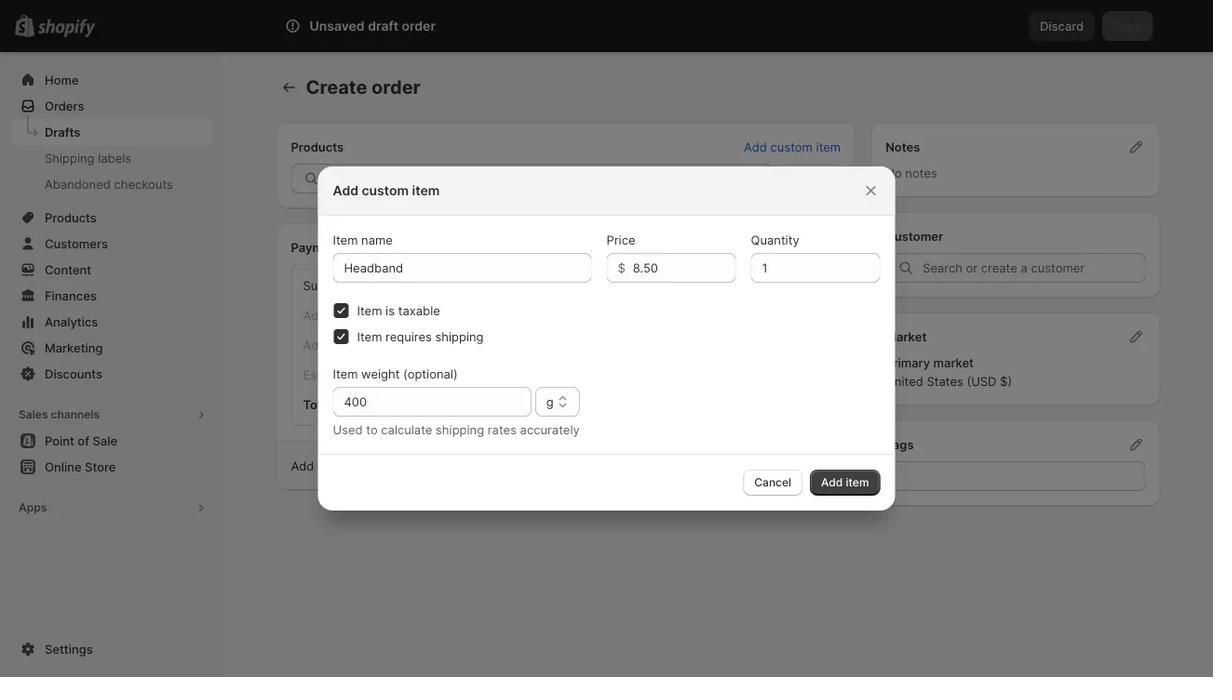 Task type: vqa. For each thing, say whether or not it's contained in the screenshot.
'channels'
yes



Task type: locate. For each thing, give the bounding box(es) containing it.
item right cancel on the right of the page
[[846, 476, 869, 490]]

payment
[[291, 240, 342, 255]]

0 horizontal spatial item
[[412, 183, 440, 199]]

0 vertical spatial custom
[[771, 140, 813, 154]]

item
[[816, 140, 841, 154], [412, 183, 440, 199], [846, 476, 869, 490]]

1 horizontal spatial item
[[816, 140, 841, 154]]

united
[[886, 374, 924, 389]]

home link
[[11, 67, 212, 93]]

discard link
[[1029, 11, 1095, 41]]

item left notes
[[816, 140, 841, 154]]

custom inside dialog
[[362, 183, 409, 199]]

1 vertical spatial add custom item
[[333, 183, 440, 199]]

custom
[[771, 140, 813, 154], [362, 183, 409, 199]]

apps
[[19, 501, 47, 515]]

0 horizontal spatial custom
[[362, 183, 409, 199]]

item name
[[333, 233, 393, 247]]

to inside dialog
[[366, 423, 378, 437]]

2 horizontal spatial item
[[846, 476, 869, 490]]

rates
[[488, 423, 517, 437]]

order right draft
[[402, 18, 436, 34]]

primary market united states (usd $)
[[886, 356, 1012, 389]]

calculate inside add custom item dialog
[[381, 423, 432, 437]]

item left is
[[357, 304, 382, 318]]

sales channels button
[[11, 402, 212, 428]]

name
[[361, 233, 393, 247]]

orders link
[[11, 93, 212, 119]]

1 horizontal spatial add custom item
[[744, 140, 841, 154]]

shipping up the add a product to calculate total and view payment options.
[[436, 423, 484, 437]]

item requires shipping
[[357, 330, 484, 344]]

0 vertical spatial item
[[816, 140, 841, 154]]

no
[[886, 166, 902, 180]]

add item button
[[810, 470, 880, 496]]

add custom item
[[744, 140, 841, 154], [333, 183, 440, 199]]

add custom item button
[[733, 134, 852, 160]]

settings
[[45, 643, 93, 657]]

add
[[744, 140, 767, 154], [333, 183, 359, 199], [291, 459, 314, 474], [821, 476, 843, 490]]

customer
[[886, 229, 943, 244]]

item left the name
[[333, 233, 358, 247]]

is
[[386, 304, 395, 318]]

item left weight
[[333, 367, 358, 381]]

item inside add item button
[[846, 476, 869, 490]]

0 vertical spatial to
[[366, 423, 378, 437]]

shipping up (optional)
[[435, 330, 484, 344]]

0 vertical spatial calculate
[[381, 423, 432, 437]]

0 vertical spatial add custom item
[[744, 140, 841, 154]]

search button
[[337, 11, 877, 41]]

order right create
[[372, 76, 421, 99]]

order
[[402, 18, 436, 34], [372, 76, 421, 99]]

0 horizontal spatial add custom item
[[333, 183, 440, 199]]

to right used
[[366, 423, 378, 437]]

search
[[367, 19, 407, 33]]

calculate down the item weight (optional) number field
[[381, 423, 432, 437]]

sales channels
[[19, 408, 100, 422]]

create order
[[306, 76, 421, 99]]

shopify image
[[37, 19, 95, 38]]

item inside 'add custom item' 'button'
[[816, 140, 841, 154]]

used to calculate shipping rates accurately
[[333, 423, 580, 437]]

—
[[470, 338, 482, 352]]

used
[[333, 423, 363, 437]]

to right product
[[376, 459, 387, 474]]

draft
[[368, 18, 399, 34]]

item up item name text box
[[412, 183, 440, 199]]

total
[[446, 459, 471, 474]]

g
[[546, 395, 554, 409]]

to
[[366, 423, 378, 437], [376, 459, 387, 474]]

discounts link
[[11, 361, 212, 387]]

market
[[886, 330, 927, 344]]

discounts
[[45, 367, 102, 381]]

item up weight
[[357, 330, 382, 344]]

cancel button
[[743, 470, 803, 496]]

2 vertical spatial item
[[846, 476, 869, 490]]

unsaved draft order
[[310, 18, 436, 34]]

1 horizontal spatial custom
[[771, 140, 813, 154]]

calculate left the total
[[391, 459, 442, 474]]

(usd
[[967, 374, 997, 389]]

sales
[[19, 408, 48, 422]]

item for item requires shipping
[[357, 330, 382, 344]]

1 vertical spatial calculate
[[391, 459, 442, 474]]

1 vertical spatial custom
[[362, 183, 409, 199]]

calculate
[[381, 423, 432, 437], [391, 459, 442, 474]]

item
[[333, 233, 358, 247], [357, 304, 382, 318], [357, 330, 382, 344], [333, 367, 358, 381]]

products
[[291, 140, 344, 154]]

add custom item dialog
[[0, 167, 1213, 511]]

drafts
[[45, 125, 80, 139]]

requires
[[386, 330, 432, 344]]

abandoned
[[45, 177, 111, 191]]

product
[[328, 459, 372, 474]]

shipping
[[435, 330, 484, 344], [436, 423, 484, 437]]



Task type: describe. For each thing, give the bounding box(es) containing it.
tags
[[886, 438, 914, 452]]

item weight (optional)
[[333, 367, 458, 381]]

add inside button
[[821, 476, 843, 490]]

add inside 'button'
[[744, 140, 767, 154]]

shipping labels link
[[11, 145, 212, 171]]

item for item name
[[333, 233, 358, 247]]

1 vertical spatial order
[[372, 76, 421, 99]]

$0.00
[[796, 278, 829, 293]]

add custom item inside dialog
[[333, 183, 440, 199]]

abandoned checkouts link
[[11, 171, 212, 197]]

add custom item inside 'button'
[[744, 140, 841, 154]]

abandoned checkouts
[[45, 177, 173, 191]]

accurately
[[520, 423, 580, 437]]

item for item is taxable
[[357, 304, 382, 318]]

Item weight (optional) number field
[[333, 387, 504, 417]]

labels
[[98, 151, 131, 165]]

add item
[[821, 476, 869, 490]]

home
[[45, 73, 79, 87]]

total
[[303, 398, 332, 412]]

discard
[[1040, 19, 1084, 33]]

quantity
[[751, 233, 800, 247]]

Quantity number field
[[751, 253, 853, 283]]

market
[[934, 356, 974, 370]]

1 vertical spatial to
[[376, 459, 387, 474]]

$)
[[1000, 374, 1012, 389]]

$
[[618, 261, 626, 275]]

options.
[[583, 459, 628, 474]]

item is taxable
[[357, 304, 440, 318]]

states
[[927, 374, 964, 389]]

no notes
[[886, 166, 937, 180]]

1 vertical spatial shipping
[[436, 423, 484, 437]]

notes
[[886, 140, 920, 154]]

shipping labels
[[45, 151, 131, 165]]

drafts link
[[11, 119, 212, 145]]

cancel
[[755, 476, 791, 490]]

shipping
[[45, 151, 95, 165]]

0 vertical spatial order
[[402, 18, 436, 34]]

orders
[[45, 99, 84, 113]]

unsaved
[[310, 18, 365, 34]]

apps button
[[11, 495, 212, 521]]

Price text field
[[633, 253, 736, 283]]

(optional)
[[403, 367, 458, 381]]

settings link
[[11, 637, 212, 663]]

notes
[[905, 166, 937, 180]]

create
[[306, 76, 367, 99]]

a
[[318, 459, 324, 474]]

Item name text field
[[333, 253, 592, 283]]

view
[[499, 459, 526, 474]]

and
[[475, 459, 496, 474]]

checkouts
[[114, 177, 173, 191]]

add a product to calculate total and view payment options.
[[291, 459, 628, 474]]

subtotal
[[303, 278, 351, 293]]

0 vertical spatial shipping
[[435, 330, 484, 344]]

price
[[607, 233, 636, 247]]

primary
[[886, 356, 930, 370]]

taxable
[[398, 304, 440, 318]]

payment
[[529, 459, 579, 474]]

1 vertical spatial item
[[412, 183, 440, 199]]

item for item weight (optional)
[[333, 367, 358, 381]]

channels
[[51, 408, 100, 422]]

custom inside 'button'
[[771, 140, 813, 154]]

weight
[[361, 367, 400, 381]]



